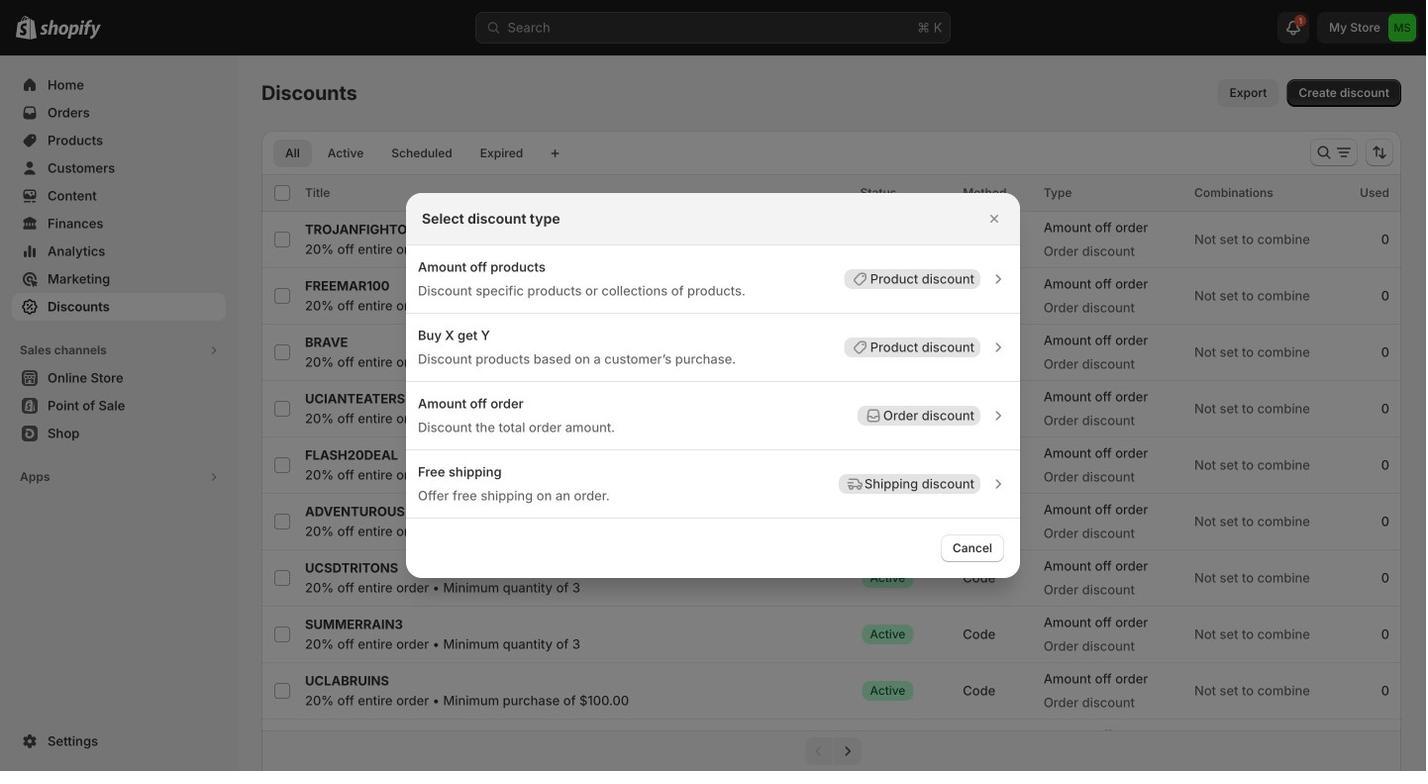 Task type: describe. For each thing, give the bounding box(es) containing it.
pagination element
[[261, 731, 1401, 771]]



Task type: vqa. For each thing, say whether or not it's contained in the screenshot.
Shopify image
yes



Task type: locate. For each thing, give the bounding box(es) containing it.
shopify image
[[40, 20, 101, 39]]

tab list
[[269, 139, 539, 167]]

dialog
[[0, 193, 1426, 578]]



